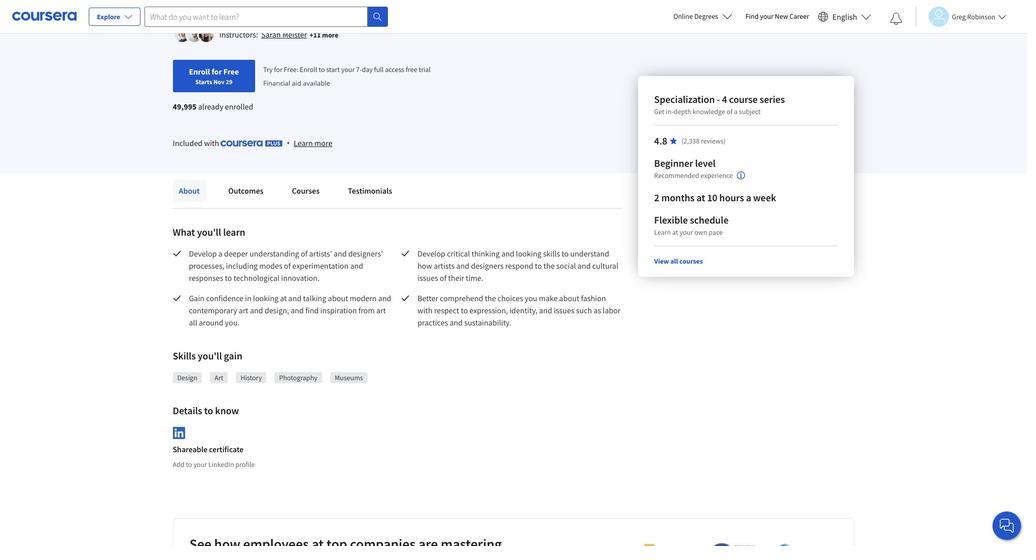 Task type: vqa. For each thing, say whether or not it's contained in the screenshot.
4
yes



Task type: locate. For each thing, give the bounding box(es) containing it.
for inside the try for free: enroll to start your 7-day full access free trial financial aid available
[[274, 65, 282, 74]]

enroll inside enroll for free starts nov 29
[[189, 66, 210, 77]]

with right included
[[204, 138, 219, 148]]

at inside gain confidence in looking at and talking about modern and contemporary art and design, and find inspiration from art all around you.
[[280, 293, 287, 303]]

a left subject
[[734, 107, 738, 116]]

skills you'll gain
[[173, 349, 242, 362]]

you'll for what
[[197, 226, 221, 238]]

0 horizontal spatial the
[[485, 293, 496, 303]]

2 about from the left
[[559, 293, 579, 303]]

translated
[[422, 2, 456, 12]]

0 horizontal spatial about
[[328, 293, 348, 303]]

looking inside the develop critical thinking and looking skills to understand how artists and designers respond to the social and cultural issues of their time.
[[516, 249, 541, 259]]

2 months at 10 hours a week
[[654, 191, 776, 204]]

details to know
[[173, 404, 239, 417]]

0 vertical spatial at
[[697, 191, 705, 204]]

2 vertical spatial a
[[218, 249, 222, 259]]

1 vertical spatial all
[[189, 318, 197, 328]]

0 vertical spatial looking
[[516, 249, 541, 259]]

understand
[[570, 249, 609, 259]]

meister
[[282, 29, 307, 40]]

develop inside the develop critical thinking and looking skills to understand how artists and designers respond to the social and cultural issues of their time.
[[418, 249, 445, 259]]

at left the 10
[[697, 191, 705, 204]]

and left design,
[[250, 305, 263, 315]]

of left artists'
[[301, 249, 308, 259]]

in right taught
[[212, 2, 218, 12]]

with down better
[[418, 305, 433, 315]]

your down shareable certificate
[[193, 460, 207, 469]]

the inside better comprehend the choices you make about fashion with respect to expression, identity, and issues such as labor practices and sustainability.
[[485, 293, 496, 303]]

0 horizontal spatial for
[[212, 66, 222, 77]]

of down artists
[[440, 273, 447, 283]]

0 horizontal spatial develop
[[189, 249, 217, 259]]

for inside enroll for free starts nov 29
[[212, 66, 222, 77]]

0 vertical spatial with
[[204, 138, 219, 148]]

you'll left learn at the left of the page
[[197, 226, 221, 238]]

career
[[790, 12, 809, 21]]

2 horizontal spatial a
[[746, 191, 751, 204]]

all left around
[[189, 318, 197, 328]]

modern
[[350, 293, 377, 303]]

1 vertical spatial a
[[746, 191, 751, 204]]

art up "you." on the left of the page
[[239, 305, 248, 315]]

0 horizontal spatial at
[[280, 293, 287, 303]]

1 horizontal spatial all
[[670, 257, 678, 266]]

about inside better comprehend the choices you make about fashion with respect to expression, identity, and issues such as labor practices and sustainability.
[[559, 293, 579, 303]]

of right the modes
[[284, 261, 291, 271]]

view all courses
[[654, 257, 703, 266]]

online degrees button
[[665, 5, 741, 27]]

find your new career link
[[741, 10, 814, 23]]

a left week
[[746, 191, 751, 204]]

1 horizontal spatial in
[[245, 293, 251, 303]]

1 horizontal spatial for
[[274, 65, 282, 74]]

learn more link
[[294, 137, 332, 149]]

1 develop from the left
[[189, 249, 217, 259]]

None search field
[[145, 6, 388, 27]]

0 vertical spatial learn
[[294, 138, 313, 148]]

the down "skills"
[[544, 261, 555, 271]]

degrees
[[694, 12, 718, 21]]

coursera image
[[12, 8, 77, 24]]

•
[[287, 137, 290, 149]]

course
[[729, 93, 758, 106]]

to down comprehend
[[461, 305, 468, 315]]

art
[[239, 305, 248, 315], [376, 305, 386, 315]]

the
[[544, 261, 555, 271], [485, 293, 496, 303]]

0 horizontal spatial learn
[[294, 138, 313, 148]]

more right +11
[[322, 30, 338, 40]]

be
[[412, 2, 420, 12]]

view all courses link
[[654, 257, 703, 266]]

hours
[[719, 191, 744, 204]]

+11
[[310, 30, 321, 40]]

to inside develop a deeper understanding of artists' and designers' processes, including modes of experimentation and responses to technological innovation.
[[225, 273, 232, 283]]

0 vertical spatial the
[[544, 261, 555, 271]]

in inside gain confidence in looking at and talking about modern and contemporary art and design, and find inspiration from art all around you.
[[245, 293, 251, 303]]

1 vertical spatial in
[[245, 293, 251, 303]]

day
[[362, 65, 373, 74]]

1 vertical spatial learn
[[654, 228, 671, 237]]

included
[[173, 138, 203, 148]]

your right find
[[760, 12, 774, 21]]

8 languages available
[[253, 2, 325, 12]]

trial
[[419, 65, 431, 74]]

full
[[374, 65, 384, 74]]

more
[[322, 30, 338, 40], [315, 138, 332, 148]]

instructors:
[[219, 29, 258, 40]]

about
[[328, 293, 348, 303], [559, 293, 579, 303]]

design,
[[265, 305, 289, 315]]

make
[[539, 293, 558, 303]]

1 horizontal spatial english
[[833, 11, 857, 22]]

english
[[220, 2, 245, 12], [833, 11, 857, 22]]

you'll for skills
[[198, 349, 222, 362]]

your left 7-
[[341, 65, 355, 74]]

1 about from the left
[[328, 293, 348, 303]]

0 horizontal spatial with
[[204, 138, 219, 148]]

art right from
[[376, 305, 386, 315]]

to left start at the top left
[[319, 65, 325, 74]]

looking up design,
[[253, 293, 278, 303]]

get
[[654, 107, 664, 116]]

experimentation
[[292, 261, 349, 271]]

0 horizontal spatial enroll
[[189, 66, 210, 77]]

1 horizontal spatial learn
[[654, 228, 671, 237]]

design
[[177, 373, 197, 382]]

issues inside better comprehend the choices you make about fashion with respect to expression, identity, and issues such as labor practices and sustainability.
[[554, 305, 574, 315]]

social
[[556, 261, 576, 271]]

4
[[722, 93, 727, 106]]

develop inside develop a deeper understanding of artists' and designers' processes, including modes of experimentation and responses to technological innovation.
[[189, 249, 217, 259]]

to
[[319, 65, 325, 74], [562, 249, 569, 259], [535, 261, 542, 271], [225, 273, 232, 283], [461, 305, 468, 315], [204, 404, 213, 417], [186, 460, 192, 469]]

1 horizontal spatial art
[[376, 305, 386, 315]]

learn down flexible
[[654, 228, 671, 237]]

gain
[[189, 293, 204, 303]]

learn inside flexible schedule learn at your own pace
[[654, 228, 671, 237]]

and left find
[[291, 305, 304, 315]]

issues inside the develop critical thinking and looking skills to understand how artists and designers respond to the social and cultural issues of their time.
[[418, 273, 438, 283]]

0 vertical spatial issues
[[418, 273, 438, 283]]

more inside • learn more
[[315, 138, 332, 148]]

responses
[[189, 273, 223, 283]]

shareable certificate
[[173, 444, 244, 454]]

a
[[734, 107, 738, 116], [746, 191, 751, 204], [218, 249, 222, 259]]

develop for how
[[418, 249, 445, 259]]

1 horizontal spatial issues
[[554, 305, 574, 315]]

all
[[670, 257, 678, 266], [189, 318, 197, 328]]

looking up respond
[[516, 249, 541, 259]]

0 horizontal spatial all
[[189, 318, 197, 328]]

your inside the try for free: enroll to start your 7-day full access free trial financial aid available
[[341, 65, 355, 74]]

0 vertical spatial you'll
[[197, 226, 221, 238]]

1 vertical spatial the
[[485, 293, 496, 303]]

2 vertical spatial at
[[280, 293, 287, 303]]

at
[[697, 191, 705, 204], [672, 228, 678, 237], [280, 293, 287, 303]]

english inside "button"
[[833, 11, 857, 22]]

49,995 already enrolled
[[173, 101, 253, 112]]

1 horizontal spatial develop
[[418, 249, 445, 259]]

1 vertical spatial with
[[418, 305, 433, 315]]

more right •
[[315, 138, 332, 148]]

the up expression,
[[485, 293, 496, 303]]

for up nov on the top of page
[[212, 66, 222, 77]]

with
[[204, 138, 219, 148], [418, 305, 433, 315]]

experience
[[701, 171, 733, 180]]

and down "make"
[[539, 305, 552, 315]]

0 vertical spatial available
[[295, 2, 325, 12]]

a left deeper
[[218, 249, 222, 259]]

1 horizontal spatial at
[[672, 228, 678, 237]]

10
[[707, 191, 717, 204]]

processes,
[[189, 261, 224, 271]]

confidence
[[206, 293, 243, 303]]

the inside the develop critical thinking and looking skills to understand how artists and designers respond to the social and cultural issues of their time.
[[544, 261, 555, 271]]

series
[[760, 93, 785, 106]]

0 horizontal spatial art
[[239, 305, 248, 315]]

available right aid
[[303, 79, 330, 88]]

from
[[358, 305, 375, 315]]

develop for processes,
[[189, 249, 217, 259]]

explore
[[97, 12, 120, 21]]

expression,
[[469, 305, 508, 315]]

testimonials link
[[342, 180, 398, 202]]

2 horizontal spatial at
[[697, 191, 705, 204]]

1 art from the left
[[239, 305, 248, 315]]

and right artists'
[[334, 249, 347, 259]]

new
[[775, 12, 788, 21]]

(2,338
[[682, 136, 700, 146]]

1 horizontal spatial about
[[559, 293, 579, 303]]

more inside instructors: sarah meister +11 more
[[322, 30, 338, 40]]

8 languages available button
[[253, 1, 325, 13]]

develop up processes,
[[189, 249, 217, 259]]

What do you want to learn? text field
[[145, 6, 368, 27]]

about up 'inspiration'
[[328, 293, 348, 303]]

0 vertical spatial a
[[734, 107, 738, 116]]

0 horizontal spatial looking
[[253, 293, 278, 303]]

innovation.
[[281, 273, 320, 283]]

contemporary
[[189, 305, 237, 315]]

and up respond
[[501, 249, 514, 259]]

looking inside gain confidence in looking at and talking about modern and contemporary art and design, and find inspiration from art all around you.
[[253, 293, 278, 303]]

0 horizontal spatial a
[[218, 249, 222, 259]]

to down the including
[[225, 273, 232, 283]]

of down 4 at top
[[727, 107, 733, 116]]

to inside better comprehend the choices you make about fashion with respect to expression, identity, and issues such as labor practices and sustainability.
[[461, 305, 468, 315]]

online
[[673, 12, 693, 21]]

issues left the such
[[554, 305, 574, 315]]

1 vertical spatial available
[[303, 79, 330, 88]]

7-
[[356, 65, 362, 74]]

courses link
[[286, 180, 326, 202]]

and down respect
[[450, 318, 463, 328]]

english button
[[814, 0, 875, 33]]

develop up the how at top
[[418, 249, 445, 259]]

1 horizontal spatial the
[[544, 261, 555, 271]]

you'll left gain
[[198, 349, 222, 362]]

including
[[226, 261, 258, 271]]

view
[[654, 257, 669, 266]]

8
[[253, 2, 257, 12]]

1 horizontal spatial looking
[[516, 249, 541, 259]]

enroll up starts
[[189, 66, 210, 77]]

knowledge
[[693, 107, 725, 116]]

for
[[274, 65, 282, 74], [212, 66, 222, 77]]

aid
[[292, 79, 301, 88]]

of
[[727, 107, 733, 116], [301, 249, 308, 259], [284, 261, 291, 271], [440, 273, 447, 283]]

0 vertical spatial more
[[322, 30, 338, 40]]

issues down the how at top
[[418, 273, 438, 283]]

available up +11
[[295, 2, 325, 12]]

own
[[695, 228, 707, 237]]

enroll right the free:
[[300, 65, 317, 74]]

for right try
[[274, 65, 282, 74]]

1 horizontal spatial with
[[418, 305, 433, 315]]

respond
[[505, 261, 533, 271]]

english right career
[[833, 11, 857, 22]]

at up design,
[[280, 293, 287, 303]]

1 vertical spatial issues
[[554, 305, 574, 315]]

your inside find your new career 'link'
[[760, 12, 774, 21]]

your left own at the top of the page
[[680, 228, 693, 237]]

1 horizontal spatial a
[[734, 107, 738, 116]]

may
[[382, 2, 397, 12]]

2 develop from the left
[[418, 249, 445, 259]]

available inside the try for free: enroll to start your 7-day full access free trial financial aid available
[[303, 79, 330, 88]]

0 vertical spatial in
[[212, 2, 218, 12]]

develop
[[189, 249, 217, 259], [418, 249, 445, 259]]

greg
[[952, 12, 966, 21]]

information about difficulty level pre-requisites. image
[[737, 171, 745, 180]]

michelle millar fisher image
[[199, 27, 214, 42]]

1 vertical spatial more
[[315, 138, 332, 148]]

0 horizontal spatial issues
[[418, 273, 438, 283]]

practices
[[418, 318, 448, 328]]

1 vertical spatial you'll
[[198, 349, 222, 362]]

all right the view
[[670, 257, 678, 266]]

in down technological at the left of page
[[245, 293, 251, 303]]

about up the such
[[559, 293, 579, 303]]

find
[[305, 305, 319, 315]]

at down flexible
[[672, 228, 678, 237]]

1 horizontal spatial enroll
[[300, 65, 317, 74]]

learn right •
[[294, 138, 313, 148]]

1 vertical spatial at
[[672, 228, 678, 237]]

1 vertical spatial looking
[[253, 293, 278, 303]]

english left 8 at the top
[[220, 2, 245, 12]]



Task type: describe. For each thing, give the bounding box(es) containing it.
about
[[179, 186, 200, 196]]

all inside gain confidence in looking at and talking about modern and contemporary art and design, and find inspiration from art all around you.
[[189, 318, 197, 328]]

talking
[[303, 293, 326, 303]]

week
[[753, 191, 776, 204]]

show notifications image
[[890, 13, 902, 25]]

included with
[[173, 138, 221, 148]]

artists'
[[309, 249, 332, 259]]

0 horizontal spatial in
[[212, 2, 218, 12]]

2 art from the left
[[376, 305, 386, 315]]

know
[[215, 404, 239, 417]]

you
[[525, 293, 537, 303]]

technological
[[234, 273, 279, 283]]

schedule
[[690, 214, 729, 226]]

specialization - 4 course series get in-depth knowledge of a subject
[[654, 93, 785, 116]]

develop critical thinking and looking skills to understand how artists and designers respond to the social and cultural issues of their time.
[[418, 249, 620, 283]]

with inside better comprehend the choices you make about fashion with respect to expression, identity, and issues such as labor practices and sustainability.
[[418, 305, 433, 315]]

to right respond
[[535, 261, 542, 271]]

and down the designers'
[[350, 261, 363, 271]]

explore button
[[89, 8, 141, 26]]

a inside develop a deeper understanding of artists' and designers' processes, including modes of experimentation and responses to technological innovation.
[[218, 249, 222, 259]]

financial
[[263, 79, 290, 88]]

profile
[[235, 460, 255, 469]]

sarah meister image
[[174, 27, 189, 42]]

free
[[406, 65, 417, 74]]

about inside gain confidence in looking at and talking about modern and contemporary art and design, and find inspiration from art all around you.
[[328, 293, 348, 303]]

art
[[215, 373, 223, 382]]

free
[[223, 66, 239, 77]]

you.
[[225, 318, 240, 328]]

start
[[326, 65, 340, 74]]

at inside flexible schedule learn at your own pace
[[672, 228, 678, 237]]

level
[[695, 157, 716, 169]]

starts
[[195, 78, 212, 86]]

comprehend
[[440, 293, 483, 303]]

0 horizontal spatial english
[[220, 2, 245, 12]]

and right the modern
[[378, 293, 391, 303]]

4.8
[[654, 134, 667, 147]]

beginner level
[[654, 157, 716, 169]]

enroll for free starts nov 29
[[189, 66, 239, 86]]

greg robinson button
[[916, 6, 1007, 27]]

-
[[717, 93, 720, 106]]

taught in english
[[187, 2, 245, 12]]

add
[[173, 460, 184, 469]]

your inside flexible schedule learn at your own pace
[[680, 228, 693, 237]]

enroll inside the try for free: enroll to start your 7-day full access free trial financial aid available
[[300, 65, 317, 74]]

paola antonelli image
[[186, 27, 202, 42]]

taught
[[187, 2, 210, 12]]

understanding
[[250, 249, 299, 259]]

designers
[[471, 261, 504, 271]]

learn
[[223, 226, 245, 238]]

for for enroll
[[212, 66, 222, 77]]

a inside specialization - 4 course series get in-depth knowledge of a subject
[[734, 107, 738, 116]]

find
[[746, 12, 759, 21]]

skills
[[173, 349, 196, 362]]

to left know
[[204, 404, 213, 417]]

certificate
[[209, 444, 244, 454]]

recommended experience
[[654, 171, 733, 180]]

reviews)
[[701, 136, 726, 146]]

better
[[418, 293, 438, 303]]

enrolled
[[225, 101, 253, 112]]

photography
[[279, 373, 317, 382]]

and down understand
[[578, 261, 591, 271]]

and down critical
[[456, 261, 469, 271]]

deeper
[[224, 249, 248, 259]]

designers'
[[348, 249, 383, 259]]

try
[[263, 65, 273, 74]]

free:
[[284, 65, 298, 74]]

thinking
[[472, 249, 500, 259]]

instructors: sarah meister +11 more
[[219, 29, 338, 40]]

content
[[355, 2, 381, 12]]

flexible
[[654, 214, 688, 226]]

try for free: enroll to start your 7-day full access free trial financial aid available
[[263, 65, 431, 88]]

to inside the try for free: enroll to start your 7-day full access free trial financial aid available
[[319, 65, 325, 74]]

how
[[418, 261, 432, 271]]

sarah meister link
[[261, 29, 307, 40]]

(2,338 reviews)
[[682, 136, 726, 146]]

gain confidence in looking at and talking about modern and contemporary art and design, and find inspiration from art all around you.
[[189, 293, 393, 328]]

skills
[[543, 249, 560, 259]]

flexible schedule learn at your own pace
[[654, 214, 729, 237]]

chat with us image
[[999, 518, 1015, 534]]

nov
[[213, 78, 224, 86]]

of inside the develop critical thinking and looking skills to understand how artists and designers respond to the social and cultural issues of their time.
[[440, 273, 447, 283]]

respect
[[434, 305, 459, 315]]

identity,
[[510, 305, 538, 315]]

of inside specialization - 4 course series get in-depth knowledge of a subject
[[727, 107, 733, 116]]

courses
[[679, 257, 703, 266]]

gain
[[224, 349, 242, 362]]

languages
[[259, 2, 293, 12]]

not
[[399, 2, 410, 12]]

recommended
[[654, 171, 699, 180]]

inspiration
[[320, 305, 357, 315]]

and left 'talking'
[[288, 293, 301, 303]]

in-
[[666, 107, 674, 116]]

sarah
[[261, 29, 281, 40]]

financial aid available button
[[263, 79, 330, 88]]

museums
[[335, 373, 363, 382]]

for for try
[[274, 65, 282, 74]]

coursera enterprise logos image
[[628, 543, 831, 546]]

available inside "button"
[[295, 2, 325, 12]]

around
[[199, 318, 223, 328]]

29
[[226, 78, 232, 86]]

to right add
[[186, 460, 192, 469]]

about link
[[173, 180, 206, 202]]

learn inside • learn more
[[294, 138, 313, 148]]

to up social at top
[[562, 249, 569, 259]]

time.
[[466, 273, 483, 283]]

0 vertical spatial all
[[670, 257, 678, 266]]

linkedin
[[208, 460, 234, 469]]

details
[[173, 404, 202, 417]]

already
[[198, 101, 223, 112]]

shareable
[[173, 444, 207, 454]]

fashion
[[581, 293, 606, 303]]

coursera plus image
[[221, 141, 283, 147]]

testimonials
[[348, 186, 392, 196]]



